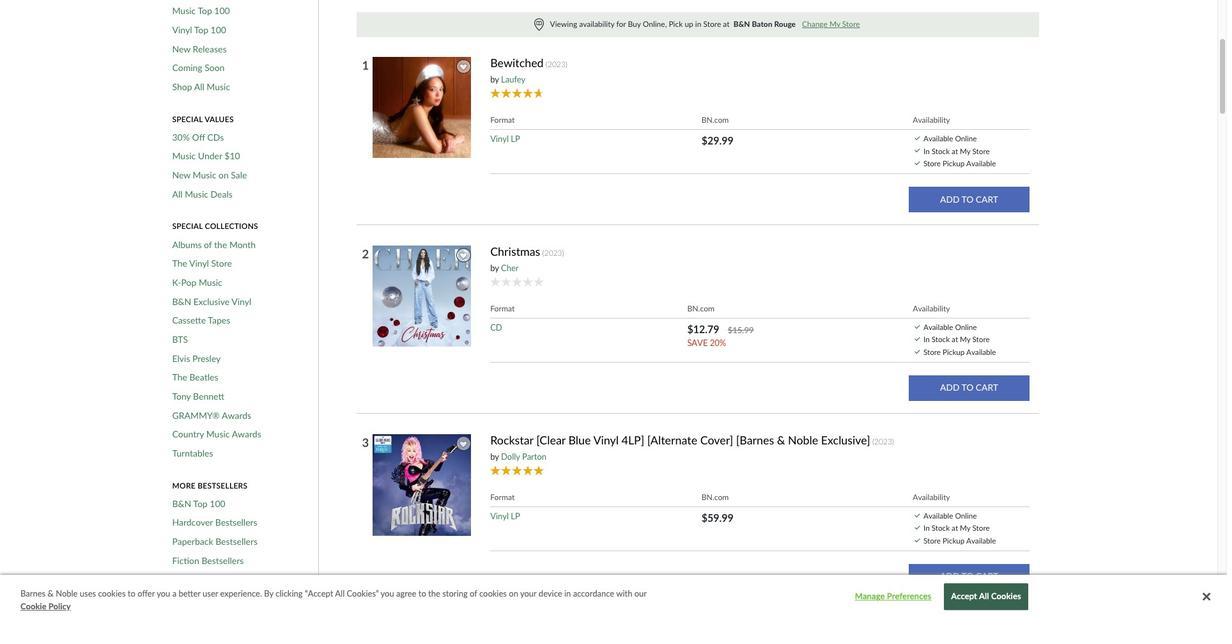 Task type: vqa. For each thing, say whether or not it's contained in the screenshot.
the Top related to Music
yes



Task type: describe. For each thing, give the bounding box(es) containing it.
christmas
[[491, 244, 541, 258]]

clicking
[[276, 588, 303, 599]]

region containing viewing availability for buy online, pick up in store at
[[357, 12, 1040, 37]]

turntables
[[172, 448, 213, 459]]

vinyl lp link for rockstar [clear blue vinyl 4lp] [alternate cover] [barnes & noble exclusive]
[[491, 511, 520, 521]]

$59.99 link
[[702, 511, 734, 524]]

(2023) for bewitched
[[546, 59, 568, 69]]

music inside country music awards link
[[206, 429, 230, 440]]

at for christmas
[[952, 335, 959, 344]]

2 check image from the top
[[915, 325, 921, 329]]

on inside barnes & noble uses cookies to offer you a better user experience. by clicking "accept all cookies" you agree to the storing of cookies on your device in accordance with our cookie policy
[[509, 588, 519, 599]]

blue
[[569, 433, 591, 447]]

cookies"
[[347, 588, 379, 599]]

grammy®
[[172, 410, 220, 421]]

rockstar [clear blue vinyl 4lp] [alternate cover] [barnes & noble exclusive] link
[[491, 433, 871, 447]]

special for 30%
[[172, 114, 203, 124]]

at for bewitched
[[952, 146, 959, 155]]

2 you from the left
[[381, 588, 394, 599]]

vinyl lp link for bewitched
[[491, 134, 520, 144]]

music under $10
[[172, 151, 240, 161]]

fiction bestsellers
[[172, 555, 244, 566]]

tony bennett link
[[172, 391, 224, 402]]

availability for bewitched
[[913, 115, 951, 125]]

stock for rockstar [clear blue vinyl 4lp] [alternate cover] [barnes & noble exclusive]
[[932, 523, 950, 532]]

the for the vinyl store
[[172, 258, 187, 269]]

0 vertical spatial of
[[204, 239, 212, 250]]

4 check image from the top
[[915, 526, 921, 530]]

buy
[[628, 19, 641, 29]]

new releases link
[[172, 43, 227, 54]]

our
[[635, 588, 647, 599]]

soon
[[205, 62, 225, 73]]

[alternate
[[648, 433, 698, 447]]

bts
[[172, 334, 188, 345]]

bestsellers for more bestsellers
[[198, 481, 248, 490]]

in inside "region"
[[696, 19, 702, 29]]

privacy alert dialog
[[0, 575, 1228, 619]]

bewitched image
[[372, 56, 474, 159]]

2
[[362, 247, 369, 261]]

ny times® bestsellers
[[172, 593, 262, 604]]

the beatles link
[[172, 372, 218, 383]]

hardcover bestsellers link
[[172, 517, 258, 528]]

3 check image from the top
[[915, 337, 921, 341]]

collections
[[205, 222, 258, 231]]

1 to from the left
[[128, 588, 136, 599]]

30% off cds
[[172, 132, 224, 142]]

available online for christmas
[[924, 322, 978, 331]]

store pickup available for bewitched
[[924, 159, 997, 168]]

christmas link
[[491, 244, 541, 258]]

shop all music
[[172, 81, 230, 92]]

pickup for christmas
[[943, 347, 965, 356]]

grammy® awards link
[[172, 410, 251, 421]]

albums of the month
[[172, 239, 256, 250]]

4lp]
[[622, 433, 645, 447]]

accept all cookies
[[952, 591, 1022, 602]]

bn.com for cher
[[688, 304, 715, 313]]

bestsellers for hardcover bestsellers
[[215, 517, 258, 528]]

bn.com for vinyl
[[702, 492, 729, 502]]

online,
[[643, 19, 667, 29]]

music top 100 link
[[172, 5, 230, 16]]

viewing
[[550, 19, 578, 29]]

top for vinyl
[[194, 24, 208, 35]]

nonfiction
[[172, 574, 214, 585]]

paperback
[[172, 536, 213, 547]]

b&n exclusive vinyl link
[[172, 296, 251, 307]]

lp for bewitched
[[511, 134, 520, 144]]

manage preferences
[[856, 591, 932, 602]]

beatles
[[190, 372, 218, 383]]

nonfiction bestsellers
[[172, 574, 259, 585]]

fiction
[[172, 555, 199, 566]]

hardcover bestsellers
[[172, 517, 258, 528]]

& inside barnes & noble uses cookies to offer you a better user experience. by clicking "accept all cookies" you agree to the storing of cookies on your device in accordance with our cookie policy
[[48, 588, 54, 599]]

online for christmas
[[956, 322, 978, 331]]

noble inside barnes & noble uses cookies to offer you a better user experience. by clicking "accept all cookies" you agree to the storing of cookies on your device in accordance with our cookie policy
[[56, 588, 78, 599]]

in inside barnes & noble uses cookies to offer you a better user experience. by clicking "accept all cookies" you agree to the storing of cookies on your device in accordance with our cookie policy
[[565, 588, 571, 599]]

by for bewitched
[[491, 74, 499, 84]]

at inside "region"
[[724, 19, 730, 29]]

month
[[230, 239, 256, 250]]

my store for bewitched
[[961, 146, 990, 155]]

in for bewitched
[[924, 146, 930, 155]]

availability
[[580, 19, 615, 29]]

accept all cookies button
[[945, 584, 1029, 610]]

vinyl up new releases at the left of the page
[[172, 24, 192, 35]]

nonfiction bestsellers link
[[172, 574, 259, 585]]

music top 100
[[172, 5, 230, 16]]

albums of the month link
[[172, 239, 256, 250]]

your
[[521, 588, 537, 599]]

deals
[[211, 189, 233, 199]]

music inside new music on sale link
[[193, 170, 216, 180]]

barnes & noble uses cookies to offer you a better user experience. by clicking "accept all cookies" you agree to the storing of cookies on your device in accordance with our cookie policy
[[20, 588, 647, 611]]

availability for christmas
[[913, 304, 951, 313]]

paperback bestsellers
[[172, 536, 258, 547]]

country music awards link
[[172, 429, 261, 440]]

music under $10 link
[[172, 151, 240, 162]]

bestsellers for paperback bestsellers
[[216, 536, 258, 547]]

vinyl down dolly
[[491, 511, 509, 521]]

lp for rockstar
[[511, 511, 520, 521]]

music up vinyl top 100
[[172, 5, 196, 16]]

storing
[[443, 588, 468, 599]]

100 for music top 100
[[214, 5, 230, 16]]

3
[[362, 435, 369, 449]]

elvis
[[172, 353, 190, 364]]

b&n for b&n top 100
[[172, 498, 191, 509]]

bestsellers left "by"
[[220, 593, 262, 604]]

b&n exclusive vinyl
[[172, 296, 251, 307]]

music inside k-pop music link
[[199, 277, 222, 288]]

rockstar [clear blue vinyl 4lp] [alternate cover] [barnes & noble exclusive] image
[[372, 433, 474, 537]]

1 check image from the top
[[915, 149, 921, 153]]

coming
[[172, 62, 202, 73]]

agree
[[397, 588, 417, 599]]

pop
[[181, 277, 197, 288]]

vinyl up the k-pop music
[[189, 258, 209, 269]]

paperback bestsellers link
[[172, 536, 258, 547]]

shop all music link
[[172, 81, 230, 92]]

k-
[[172, 277, 181, 288]]

$12.79
[[688, 323, 720, 335]]

change
[[803, 19, 828, 29]]

store pickup available for rockstar [clear blue vinyl 4lp] [alternate cover] [barnes & noble exclusive]
[[924, 536, 997, 545]]

0 horizontal spatial the
[[214, 239, 227, 250]]

save
[[688, 338, 708, 348]]

0 vertical spatial awards
[[222, 410, 251, 421]]

in for rockstar [clear blue vinyl 4lp] [alternate cover] [barnes & noble exclusive]
[[924, 523, 930, 532]]

presley
[[193, 353, 221, 364]]

bestsellers for fiction bestsellers
[[202, 555, 244, 566]]

0 vertical spatial on
[[219, 170, 229, 180]]

by for christmas
[[491, 263, 499, 273]]

vinyl right "exclusive"
[[232, 296, 251, 307]]

releases
[[193, 43, 227, 54]]

cassette tapes
[[172, 315, 230, 326]]

christmas image
[[372, 245, 474, 347]]

b&n baton
[[734, 19, 773, 29]]

store pickup available for christmas
[[924, 347, 997, 356]]

vinyl lp for rockstar [clear blue vinyl 4lp] [alternate cover] [barnes & noble exclusive]
[[491, 511, 520, 521]]

tapes
[[208, 315, 230, 326]]

turntables link
[[172, 448, 213, 459]]

new music on sale link
[[172, 170, 247, 181]]



Task type: locate. For each thing, give the bounding box(es) containing it.
the down the special collections
[[214, 239, 227, 250]]

vinyl down laufey
[[491, 134, 509, 144]]

bestsellers up 'experience.'
[[216, 574, 259, 585]]

1 vertical spatial on
[[509, 588, 519, 599]]

100 for b&n top 100
[[210, 498, 226, 509]]

music inside music under $10 link
[[172, 151, 196, 161]]

(2023) right bewitched link
[[546, 59, 568, 69]]

5 check image from the top
[[915, 538, 921, 542]]

the up k-
[[172, 258, 187, 269]]

1 vertical spatial top
[[194, 24, 208, 35]]

special up albums
[[172, 222, 203, 231]]

1 special from the top
[[172, 114, 203, 124]]

lp down laufey
[[511, 134, 520, 144]]

online for bewitched
[[956, 134, 978, 143]]

format down dolly
[[491, 492, 515, 502]]

$15.99 save 20%
[[688, 325, 754, 348]]

1 vertical spatial format
[[491, 304, 515, 313]]

& up the cookie policy link
[[48, 588, 54, 599]]

cookies right uses
[[98, 588, 126, 599]]

1 vertical spatial availability
[[913, 304, 951, 313]]

the beatles
[[172, 372, 218, 383]]

None submit
[[910, 187, 1030, 212], [910, 375, 1030, 401], [910, 564, 1030, 589], [910, 187, 1030, 212], [910, 375, 1030, 401], [910, 564, 1030, 589]]

new up "coming"
[[172, 43, 191, 54]]

100 inside vinyl top 100 link
[[211, 24, 226, 35]]

$12.79 link
[[688, 323, 720, 335]]

available online for bewitched
[[924, 134, 978, 143]]

1 vertical spatial special
[[172, 222, 203, 231]]

2 online from the top
[[956, 322, 978, 331]]

1 lp from the top
[[511, 134, 520, 144]]

on left sale
[[219, 170, 229, 180]]

k-pop music link
[[172, 277, 222, 288]]

2 my store from the top
[[961, 335, 990, 344]]

1 store pickup available from the top
[[924, 159, 997, 168]]

1 cookies from the left
[[98, 588, 126, 599]]

music inside all music deals link
[[185, 189, 208, 199]]

1 horizontal spatial &
[[778, 433, 786, 447]]

3 online from the top
[[956, 511, 978, 520]]

0 vertical spatial by
[[491, 74, 499, 84]]

bestsellers
[[198, 481, 248, 490], [215, 517, 258, 528], [216, 536, 258, 547], [202, 555, 244, 566], [216, 574, 259, 585], [220, 593, 262, 604]]

2 vinyl lp from the top
[[491, 511, 520, 521]]

all down new music on sale link
[[172, 189, 183, 199]]

vinyl lp down dolly
[[491, 511, 520, 521]]

awards
[[222, 410, 251, 421], [232, 429, 261, 440]]

online for rockstar [clear blue vinyl 4lp] [alternate cover] [barnes & noble exclusive]
[[956, 511, 978, 520]]

0 horizontal spatial cookies
[[98, 588, 126, 599]]

2 stock from the top
[[932, 335, 950, 344]]

exclusive]
[[822, 433, 871, 447]]

1 horizontal spatial in
[[696, 19, 702, 29]]

2 vertical spatial 100
[[210, 498, 226, 509]]

b&n inside b&n exclusive vinyl link
[[172, 296, 191, 307]]

bestsellers down paperback bestsellers link on the left of the page
[[202, 555, 244, 566]]

stock for bewitched
[[932, 146, 950, 155]]

all inside button
[[980, 591, 990, 602]]

2 vertical spatial by
[[491, 451, 499, 461]]

b&n down k-
[[172, 296, 191, 307]]

noble
[[789, 433, 819, 447], [56, 588, 78, 599]]

better
[[179, 588, 201, 599]]

1 horizontal spatial on
[[509, 588, 519, 599]]

music
[[172, 5, 196, 16], [207, 81, 230, 92], [172, 151, 196, 161], [193, 170, 216, 180], [185, 189, 208, 199], [199, 277, 222, 288], [206, 429, 230, 440]]

(2023) for christmas
[[543, 248, 565, 258]]

2 availability from the top
[[913, 304, 951, 313]]

by
[[264, 588, 274, 599]]

cookie policy link
[[20, 600, 71, 613]]

format for rockstar
[[491, 492, 515, 502]]

3 pickup from the top
[[943, 536, 965, 545]]

bopis small image
[[535, 18, 544, 31]]

grammy® awards
[[172, 410, 251, 421]]

change my store link
[[801, 19, 862, 29]]

0 vertical spatial the
[[172, 258, 187, 269]]

in
[[696, 19, 702, 29], [565, 588, 571, 599]]

20%
[[710, 338, 727, 348]]

1 new from the top
[[172, 43, 191, 54]]

elvis presley link
[[172, 353, 221, 364]]

special collections
[[172, 222, 258, 231]]

bn.com for laufey
[[702, 115, 729, 125]]

rockstar [clear blue vinyl 4lp] [alternate cover] [barnes & noble exclusive] (2023) by dolly parton
[[491, 433, 895, 461]]

at for rockstar [clear blue vinyl 4lp] [alternate cover] [barnes & noble exclusive]
[[952, 523, 959, 532]]

preferences
[[888, 591, 932, 602]]

cds
[[207, 132, 224, 142]]

noble left exclusive]
[[789, 433, 819, 447]]

2 vinyl lp link from the top
[[491, 511, 520, 521]]

2 vertical spatial bn.com
[[702, 492, 729, 502]]

& right [barnes
[[778, 433, 786, 447]]

0 vertical spatial store pickup available
[[924, 159, 997, 168]]

by inside bewitched (2023) by laufey
[[491, 74, 499, 84]]

of
[[204, 239, 212, 250], [470, 588, 478, 599]]

(2023) inside bewitched (2023) by laufey
[[546, 59, 568, 69]]

0 vertical spatial the
[[214, 239, 227, 250]]

policy
[[48, 601, 71, 611]]

3 check image from the top
[[915, 350, 921, 354]]

b&n inside b&n top 100 link
[[172, 498, 191, 509]]

1 you from the left
[[157, 588, 170, 599]]

top for b&n
[[193, 498, 208, 509]]

3 store pickup available from the top
[[924, 536, 997, 545]]

1 horizontal spatial cookies
[[480, 588, 507, 599]]

all right "accept
[[335, 588, 345, 599]]

all inside barnes & noble uses cookies to offer you a better user experience. by clicking "accept all cookies" you agree to the storing of cookies on your device in accordance with our cookie policy
[[335, 588, 345, 599]]

bn.com up $29.99
[[702, 115, 729, 125]]

1 in stock at my store from the top
[[924, 146, 990, 155]]

manage
[[856, 591, 885, 602]]

new up all music deals
[[172, 170, 191, 180]]

the left "storing"
[[429, 588, 441, 599]]

vinyl top 100 link
[[172, 24, 226, 35]]

2 available online from the top
[[924, 322, 978, 331]]

"accept
[[305, 588, 333, 599]]

1 format from the top
[[491, 115, 515, 125]]

2 vertical spatial in
[[924, 523, 930, 532]]

1 pickup from the top
[[943, 159, 965, 168]]

bn.com up $59.99 link
[[702, 492, 729, 502]]

in stock at my store for bewitched
[[924, 146, 990, 155]]

format up the cd link
[[491, 304, 515, 313]]

1 vertical spatial available online
[[924, 322, 978, 331]]

1 vertical spatial stock
[[932, 335, 950, 344]]

1 vertical spatial noble
[[56, 588, 78, 599]]

1 available online from the top
[[924, 134, 978, 143]]

0 vertical spatial online
[[956, 134, 978, 143]]

1 horizontal spatial of
[[470, 588, 478, 599]]

music down music under $10 link
[[193, 170, 216, 180]]

pickup for rockstar [clear blue vinyl 4lp] [alternate cover] [barnes & noble exclusive]
[[943, 536, 965, 545]]

0 vertical spatial my store
[[961, 146, 990, 155]]

0 vertical spatial vinyl lp link
[[491, 134, 520, 144]]

vinyl right blue
[[594, 433, 619, 447]]

1 vertical spatial in
[[565, 588, 571, 599]]

coming soon
[[172, 62, 225, 73]]

my store for christmas
[[961, 335, 990, 344]]

parton
[[523, 451, 547, 461]]

100 up hardcover bestsellers
[[210, 498, 226, 509]]

0 vertical spatial pickup
[[943, 159, 965, 168]]

100 up vinyl top 100
[[214, 5, 230, 16]]

check image for christmas
[[915, 350, 921, 354]]

dolly parton link
[[501, 451, 547, 461]]

100 for vinyl top 100
[[211, 24, 226, 35]]

1 vertical spatial 100
[[211, 24, 226, 35]]

special values
[[172, 114, 234, 124]]

k-pop music
[[172, 277, 222, 288]]

check image for bewitched
[[915, 161, 921, 165]]

to right agree
[[419, 588, 426, 599]]

2 by from the top
[[491, 263, 499, 273]]

0 horizontal spatial noble
[[56, 588, 78, 599]]

noble up policy
[[56, 588, 78, 599]]

1 vertical spatial vinyl lp
[[491, 511, 520, 521]]

cd link
[[491, 322, 503, 332]]

1 horizontal spatial noble
[[789, 433, 819, 447]]

the inside barnes & noble uses cookies to offer you a better user experience. by clicking "accept all cookies" you agree to the storing of cookies on your device in accordance with our cookie policy
[[429, 588, 441, 599]]

my store for rockstar [clear blue vinyl 4lp] [alternate cover] [barnes & noble exclusive]
[[961, 523, 990, 532]]

1 vertical spatial the
[[172, 372, 187, 383]]

user
[[203, 588, 218, 599]]

by
[[491, 74, 499, 84], [491, 263, 499, 273], [491, 451, 499, 461]]

2 cookies from the left
[[480, 588, 507, 599]]

1 vertical spatial by
[[491, 263, 499, 273]]

2 vertical spatial pickup
[[943, 536, 965, 545]]

100 inside b&n top 100 link
[[210, 498, 226, 509]]

all right shop
[[194, 81, 205, 92]]

0 vertical spatial format
[[491, 115, 515, 125]]

new releases
[[172, 43, 227, 54]]

the down elvis
[[172, 372, 187, 383]]

bestsellers up paperback bestsellers
[[215, 517, 258, 528]]

ny
[[172, 593, 184, 604]]

1 vertical spatial new
[[172, 170, 191, 180]]

1 vertical spatial in
[[924, 335, 930, 344]]

2 the from the top
[[172, 372, 187, 383]]

in for christmas
[[924, 335, 930, 344]]

0 vertical spatial lp
[[511, 134, 520, 144]]

cookies left your
[[480, 588, 507, 599]]

2 vertical spatial (2023)
[[873, 437, 895, 446]]

store inside the vinyl store link
[[211, 258, 232, 269]]

1 vertical spatial (2023)
[[543, 248, 565, 258]]

3 by from the top
[[491, 451, 499, 461]]

0 horizontal spatial of
[[204, 239, 212, 250]]

1 vertical spatial &
[[48, 588, 54, 599]]

1 horizontal spatial to
[[419, 588, 426, 599]]

1 horizontal spatial the
[[429, 588, 441, 599]]

3 in stock at my store from the top
[[924, 523, 990, 532]]

1 vertical spatial pickup
[[943, 347, 965, 356]]

in right device on the left bottom of the page
[[565, 588, 571, 599]]

1 in from the top
[[924, 146, 930, 155]]

1 my store from the top
[[961, 146, 990, 155]]

my
[[830, 19, 841, 29]]

the vinyl store
[[172, 258, 232, 269]]

to
[[128, 588, 136, 599], [419, 588, 426, 599]]

vinyl lp for bewitched
[[491, 134, 520, 144]]

2 vertical spatial online
[[956, 511, 978, 520]]

0 vertical spatial 100
[[214, 5, 230, 16]]

top down the music top 100 link
[[194, 24, 208, 35]]

new for new releases
[[172, 43, 191, 54]]

1 vertical spatial of
[[470, 588, 478, 599]]

1 vertical spatial the
[[429, 588, 441, 599]]

all right accept
[[980, 591, 990, 602]]

1 stock from the top
[[932, 146, 950, 155]]

christmas (2023) by cher
[[491, 244, 565, 273]]

viewing availability for buy online, pick up in store at b&n baton rouge change my store
[[550, 19, 861, 29]]

special up 30%
[[172, 114, 203, 124]]

3 stock from the top
[[932, 523, 950, 532]]

2 vertical spatial top
[[193, 498, 208, 509]]

(2023) right christmas link
[[543, 248, 565, 258]]

1 the from the top
[[172, 258, 187, 269]]

100 up releases
[[211, 24, 226, 35]]

cookies
[[992, 591, 1022, 602]]

[clear
[[537, 433, 566, 447]]

0 vertical spatial in stock at my store
[[924, 146, 990, 155]]

special for albums
[[172, 222, 203, 231]]

check image for rockstar [clear blue vinyl 4lp] [alternate cover] [barnes & noble exclusive]
[[915, 538, 921, 542]]

1 vertical spatial lp
[[511, 511, 520, 521]]

1 availability from the top
[[913, 115, 951, 125]]

the vinyl store link
[[172, 258, 232, 269]]

0 vertical spatial in
[[696, 19, 702, 29]]

you left "a"
[[157, 588, 170, 599]]

awards down grammy® awards link
[[232, 429, 261, 440]]

pickup for bewitched
[[943, 159, 965, 168]]

ny times® bestsellers link
[[172, 593, 262, 604]]

0 horizontal spatial you
[[157, 588, 170, 599]]

music inside shop all music link
[[207, 81, 230, 92]]

0 vertical spatial availability
[[913, 115, 951, 125]]

for
[[617, 19, 626, 29]]

0 vertical spatial bn.com
[[702, 115, 729, 125]]

100 inside the music top 100 link
[[214, 5, 230, 16]]

1 vinyl lp from the top
[[491, 134, 520, 144]]

0 vertical spatial &
[[778, 433, 786, 447]]

3 my store from the top
[[961, 523, 990, 532]]

top for music
[[198, 5, 212, 16]]

2 vertical spatial stock
[[932, 523, 950, 532]]

2 to from the left
[[419, 588, 426, 599]]

to left offer
[[128, 588, 136, 599]]

stock for christmas
[[932, 335, 950, 344]]

1 horizontal spatial you
[[381, 588, 394, 599]]

in stock at my store for rockstar [clear blue vinyl 4lp] [alternate cover] [barnes & noble exclusive]
[[924, 523, 990, 532]]

laufey link
[[501, 74, 526, 84]]

0 horizontal spatial to
[[128, 588, 136, 599]]

2 new from the top
[[172, 170, 191, 180]]

noble inside rockstar [clear blue vinyl 4lp] [alternate cover] [barnes & noble exclusive] (2023) by dolly parton
[[789, 433, 819, 447]]

of inside barnes & noble uses cookies to offer you a better user experience. by clicking "accept all cookies" you agree to the storing of cookies on your device in accordance with our cookie policy
[[470, 588, 478, 599]]

2 vertical spatial my store
[[961, 523, 990, 532]]

(2023) inside rockstar [clear blue vinyl 4lp] [alternate cover] [barnes & noble exclusive] (2023) by dolly parton
[[873, 437, 895, 446]]

check image
[[915, 136, 921, 140], [915, 161, 921, 165], [915, 350, 921, 354], [915, 526, 921, 530], [915, 538, 921, 542]]

0 vertical spatial (2023)
[[546, 59, 568, 69]]

2 in stock at my store from the top
[[924, 335, 990, 344]]

1 vertical spatial vinyl lp link
[[491, 511, 520, 521]]

0 horizontal spatial &
[[48, 588, 54, 599]]

0 vertical spatial in
[[924, 146, 930, 155]]

(2023) inside 'christmas (2023) by cher'
[[543, 248, 565, 258]]

new inside new releases link
[[172, 43, 191, 54]]

by left laufey link
[[491, 74, 499, 84]]

music up "exclusive"
[[199, 277, 222, 288]]

format for bewitched
[[491, 115, 515, 125]]

2 store pickup available from the top
[[924, 347, 997, 356]]

0 horizontal spatial in
[[565, 588, 571, 599]]

rouge
[[775, 19, 796, 29]]

you left agree
[[381, 588, 394, 599]]

0 vertical spatial stock
[[932, 146, 950, 155]]

1 vertical spatial in stock at my store
[[924, 335, 990, 344]]

0 vertical spatial available online
[[924, 134, 978, 143]]

cookie
[[20, 601, 46, 611]]

on left your
[[509, 588, 519, 599]]

of down the special collections
[[204, 239, 212, 250]]

all
[[194, 81, 205, 92], [172, 189, 183, 199], [335, 588, 345, 599], [980, 591, 990, 602]]

vinyl
[[172, 24, 192, 35], [491, 134, 509, 144], [189, 258, 209, 269], [232, 296, 251, 307], [594, 433, 619, 447], [491, 511, 509, 521]]

2 b&n from the top
[[172, 498, 191, 509]]

uses
[[80, 588, 96, 599]]

by left dolly
[[491, 451, 499, 461]]

bestsellers down hardcover bestsellers link
[[216, 536, 258, 547]]

0 vertical spatial special
[[172, 114, 203, 124]]

bn.com up $12.79 "link"
[[688, 304, 715, 313]]

availability for rockstar [clear blue vinyl 4lp] [alternate cover] [barnes & noble exclusive]
[[913, 492, 951, 502]]

2 in from the top
[[924, 335, 930, 344]]

bestsellers for nonfiction bestsellers
[[216, 574, 259, 585]]

vinyl lp link down laufey
[[491, 134, 520, 144]]

0 vertical spatial b&n
[[172, 296, 191, 307]]

1 online from the top
[[956, 134, 978, 143]]

top
[[198, 5, 212, 16], [194, 24, 208, 35], [193, 498, 208, 509]]

by left cher
[[491, 263, 499, 273]]

2 vertical spatial format
[[491, 492, 515, 502]]

format down laufey
[[491, 115, 515, 125]]

vinyl lp link down dolly
[[491, 511, 520, 521]]

barnes
[[20, 588, 46, 599]]

3 in from the top
[[924, 523, 930, 532]]

music down grammy® awards link
[[206, 429, 230, 440]]

format for christmas
[[491, 304, 515, 313]]

fiction bestsellers link
[[172, 555, 244, 566]]

accept
[[952, 591, 978, 602]]

1 vinyl lp link from the top
[[491, 134, 520, 144]]

0 vertical spatial new
[[172, 43, 191, 54]]

cassette
[[172, 315, 206, 326]]

1 vertical spatial bn.com
[[688, 304, 715, 313]]

b&n top 100 link
[[172, 498, 226, 509]]

vinyl lp down laufey
[[491, 134, 520, 144]]

cher link
[[501, 263, 519, 273]]

2 check image from the top
[[915, 161, 921, 165]]

1
[[362, 58, 369, 72]]

lp down dolly
[[511, 511, 520, 521]]

music down new music on sale link
[[185, 189, 208, 199]]

0 vertical spatial noble
[[789, 433, 819, 447]]

off
[[192, 132, 205, 142]]

$29.99 link
[[702, 134, 734, 146]]

more bestsellers
[[172, 481, 248, 490]]

2 vertical spatial store pickup available
[[924, 536, 997, 545]]

available online for rockstar [clear blue vinyl 4lp] [alternate cover] [barnes & noble exclusive]
[[924, 511, 978, 520]]

b&n for b&n exclusive vinyl
[[172, 296, 191, 307]]

bn.com
[[702, 115, 729, 125], [688, 304, 715, 313], [702, 492, 729, 502]]

1 vertical spatial my store
[[961, 335, 990, 344]]

2 special from the top
[[172, 222, 203, 231]]

3 available online from the top
[[924, 511, 978, 520]]

elvis presley
[[172, 353, 221, 364]]

check image
[[915, 149, 921, 153], [915, 325, 921, 329], [915, 337, 921, 341], [915, 513, 921, 517]]

new inside new music on sale link
[[172, 170, 191, 180]]

$59.99
[[702, 511, 734, 524]]

in right up
[[696, 19, 702, 29]]

cookies
[[98, 588, 126, 599], [480, 588, 507, 599]]

by inside rockstar [clear blue vinyl 4lp] [alternate cover] [barnes & noble exclusive] (2023) by dolly parton
[[491, 451, 499, 461]]

bestsellers up b&n top 100
[[198, 481, 248, 490]]

1 check image from the top
[[915, 136, 921, 140]]

times®
[[186, 593, 217, 604]]

vinyl inside rockstar [clear blue vinyl 4lp] [alternate cover] [barnes & noble exclusive] (2023) by dolly parton
[[594, 433, 619, 447]]

2 vertical spatial in stock at my store
[[924, 523, 990, 532]]

1 b&n from the top
[[172, 296, 191, 307]]

1 vertical spatial store pickup available
[[924, 347, 997, 356]]

2 vertical spatial available online
[[924, 511, 978, 520]]

top up vinyl top 100
[[198, 5, 212, 16]]

2 lp from the top
[[511, 511, 520, 521]]

1 vertical spatial online
[[956, 322, 978, 331]]

100
[[214, 5, 230, 16], [211, 24, 226, 35], [210, 498, 226, 509]]

by inside 'christmas (2023) by cher'
[[491, 263, 499, 273]]

[barnes
[[737, 433, 775, 447]]

b&n down more
[[172, 498, 191, 509]]

b&n
[[172, 296, 191, 307], [172, 498, 191, 509]]

new for new music on sale
[[172, 170, 191, 180]]

of right "storing"
[[470, 588, 478, 599]]

the
[[214, 239, 227, 250], [429, 588, 441, 599]]

music down 30%
[[172, 151, 196, 161]]

1 vertical spatial b&n
[[172, 498, 191, 509]]

0 horizontal spatial on
[[219, 170, 229, 180]]

in stock at my store for christmas
[[924, 335, 990, 344]]

all music deals
[[172, 189, 233, 199]]

(2023) right exclusive]
[[873, 437, 895, 446]]

awards up "country music awards"
[[222, 410, 251, 421]]

3 format from the top
[[491, 492, 515, 502]]

top down more bestsellers
[[193, 498, 208, 509]]

music down soon
[[207, 81, 230, 92]]

stock
[[932, 146, 950, 155], [932, 335, 950, 344], [932, 523, 950, 532]]

4 check image from the top
[[915, 513, 921, 517]]

& inside rockstar [clear blue vinyl 4lp] [alternate cover] [barnes & noble exclusive] (2023) by dolly parton
[[778, 433, 786, 447]]

1 by from the top
[[491, 74, 499, 84]]

values
[[205, 114, 234, 124]]

b&n top 100
[[172, 498, 226, 509]]

2 vertical spatial availability
[[913, 492, 951, 502]]

region
[[357, 12, 1040, 37]]

1 vertical spatial awards
[[232, 429, 261, 440]]

0 vertical spatial vinyl lp
[[491, 134, 520, 144]]

2 pickup from the top
[[943, 347, 965, 356]]

the for the beatles
[[172, 372, 187, 383]]

bewitched link
[[491, 56, 544, 70]]

3 availability from the top
[[913, 492, 951, 502]]

2 format from the top
[[491, 304, 515, 313]]

offer
[[138, 588, 155, 599]]

rockstar
[[491, 433, 534, 447]]

0 vertical spatial top
[[198, 5, 212, 16]]



